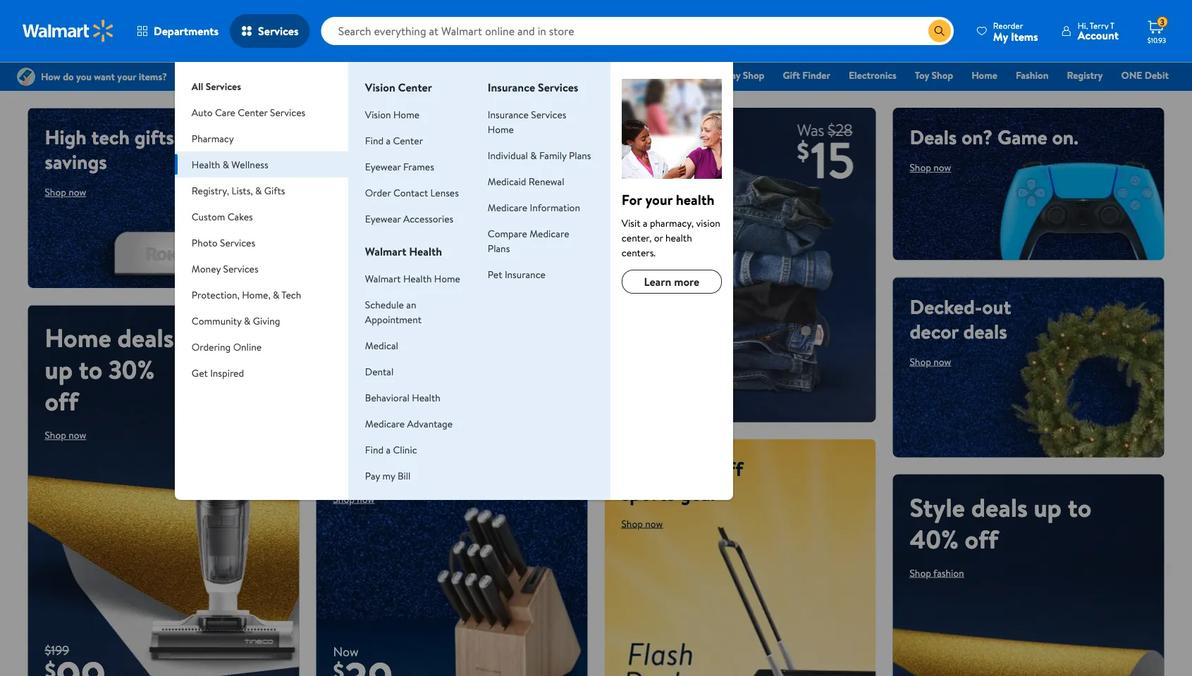 Task type: vqa. For each thing, say whether or not it's contained in the screenshot.
deals associated with Home deals up to 30% off
yes



Task type: locate. For each thing, give the bounding box(es) containing it.
health up 'an'
[[403, 272, 432, 286]]

services for all services
[[206, 79, 241, 93]]

schedule an appointment link
[[365, 298, 422, 327]]

or
[[654, 231, 663, 245]]

deals for home deals are served
[[390, 455, 434, 483]]

1 vertical spatial vision
[[365, 108, 391, 121]]

& inside "dropdown button"
[[244, 314, 251, 328]]

2 horizontal spatial off
[[965, 522, 999, 557]]

huge
[[184, 123, 227, 151]]

insurance inside the insurance services home
[[488, 108, 529, 121]]

compare
[[488, 227, 527, 240]]

eyewear up order
[[365, 160, 401, 173]]

to for style
[[1068, 490, 1092, 525]]

black friday deals link
[[407, 68, 497, 83]]

to
[[79, 352, 102, 387], [651, 455, 670, 483], [1068, 490, 1092, 525]]

money services
[[192, 262, 259, 276]]

pharmacy,
[[650, 216, 694, 230]]

off inside style deals up to 40% off
[[965, 522, 999, 557]]

1 vision from the top
[[365, 80, 395, 95]]

insurance right pet
[[505, 268, 546, 281]]

40% inside up to 40% off sports gear
[[674, 455, 712, 483]]

0 horizontal spatial to
[[79, 352, 102, 387]]

the holiday shop
[[690, 68, 765, 82]]

health up vision
[[676, 190, 715, 209]]

electronics
[[849, 68, 897, 82]]

health up "walmart health home" link
[[409, 244, 442, 260]]

1 vertical spatial to
[[651, 455, 670, 483]]

shop now for up to 40% off sports gear
[[622, 517, 663, 531]]

all
[[192, 79, 203, 93]]

center right care
[[238, 105, 268, 119]]

are
[[438, 455, 465, 483]]

learn
[[644, 274, 672, 290]]

services inside dropdown button
[[223, 262, 259, 276]]

home inside the insurance services home
[[488, 122, 514, 136]]

thanksgiving
[[615, 68, 672, 82]]

1 vertical spatial center
[[238, 105, 268, 119]]

health
[[676, 190, 715, 209], [666, 231, 692, 245]]

inspired
[[210, 366, 244, 380]]

photo services button
[[175, 230, 348, 256]]

eyewear accessories
[[365, 212, 454, 226]]

1 find from the top
[[365, 134, 384, 147]]

& right grocery
[[546, 68, 553, 82]]

& for wellness
[[223, 158, 229, 171]]

1 vertical spatial find
[[365, 443, 384, 457]]

0 vertical spatial vision
[[365, 80, 395, 95]]

vision home link
[[365, 108, 420, 121]]

shop for home deals are served
[[333, 493, 355, 506]]

shop
[[743, 68, 765, 82], [932, 68, 954, 82], [910, 161, 931, 175], [45, 185, 66, 199], [910, 355, 931, 369], [344, 388, 366, 402], [45, 429, 66, 442], [333, 493, 355, 506], [622, 517, 643, 531], [910, 567, 931, 580]]

services for insurance services home
[[531, 108, 567, 121]]

0 vertical spatial eyewear
[[365, 160, 401, 173]]

deals left 'on?'
[[910, 123, 957, 151]]

0 vertical spatial off
[[45, 384, 78, 419]]

medicare inside compare medicare plans
[[530, 227, 569, 240]]

a
[[386, 134, 391, 147], [643, 216, 648, 230], [386, 443, 391, 457]]

an
[[406, 298, 416, 312]]

0 horizontal spatial up
[[45, 352, 73, 387]]

1 vertical spatial off
[[717, 455, 743, 483]]

center inside auto care center services "dropdown button"
[[238, 105, 268, 119]]

photo services
[[192, 236, 255, 250]]

walmart up walmart health home
[[365, 244, 406, 260]]

insurance up the insurance services home link
[[488, 80, 535, 95]]

2 vertical spatial a
[[386, 443, 391, 457]]

0 horizontal spatial plans
[[488, 242, 510, 255]]

1 vertical spatial walmart
[[365, 272, 401, 286]]

style
[[910, 490, 965, 525]]

find
[[365, 134, 384, 147], [365, 443, 384, 457]]

& for family
[[531, 148, 537, 162]]

eyewear for eyewear accessories
[[365, 212, 401, 226]]

find for find a center
[[365, 134, 384, 147]]

health for walmart health home
[[403, 272, 432, 286]]

up inside style deals up to 40% off
[[1034, 490, 1062, 525]]

the
[[690, 68, 706, 82]]

1 horizontal spatial up
[[1034, 490, 1062, 525]]

reorder my items
[[993, 19, 1039, 44]]

walmart up schedule
[[365, 272, 401, 286]]

behavioral health link
[[365, 391, 441, 405]]

1 vertical spatial plans
[[488, 242, 510, 255]]

a for clinic
[[386, 443, 391, 457]]

now for home deals up to 30% off
[[69, 429, 86, 442]]

deals inside home deals up to 30% off
[[117, 320, 174, 356]]

for your health visit a pharmacy, vision center, or health centers.
[[622, 190, 721, 260]]

0 horizontal spatial medicare
[[365, 417, 405, 431]]

0 vertical spatial medicare
[[488, 201, 528, 214]]

auto care center services
[[192, 105, 305, 119]]

up
[[622, 455, 647, 483]]

0 horizontal spatial 40%
[[674, 455, 712, 483]]

care
[[215, 105, 235, 119]]

insurance down "insurance services"
[[488, 108, 529, 121]]

home
[[972, 68, 998, 82], [393, 108, 420, 121], [488, 122, 514, 136], [434, 272, 460, 286], [45, 320, 111, 356], [333, 455, 385, 483]]

& left wellness
[[223, 158, 229, 171]]

0 vertical spatial 40%
[[674, 455, 712, 483]]

behavioral health
[[365, 391, 441, 405]]

1 vertical spatial insurance
[[488, 108, 529, 121]]

1 horizontal spatial off
[[717, 455, 743, 483]]

services
[[258, 23, 299, 39], [206, 79, 241, 93], [538, 80, 579, 95], [270, 105, 305, 119], [531, 108, 567, 121], [220, 236, 255, 250], [223, 262, 259, 276]]

2 vision from the top
[[365, 108, 391, 121]]

vision up find a center link
[[365, 108, 391, 121]]

medical link
[[365, 339, 398, 353]]

40% up shop fashion
[[910, 522, 959, 557]]

grocery & essentials
[[509, 68, 597, 82]]

medicare up compare
[[488, 201, 528, 214]]

2 horizontal spatial medicare
[[530, 227, 569, 240]]

services inside the insurance services home
[[531, 108, 567, 121]]

0 vertical spatial insurance
[[488, 80, 535, 95]]

family
[[539, 148, 567, 162]]

shop now for home deals up to 30% off
[[45, 429, 86, 442]]

& left giving
[[244, 314, 251, 328]]

0 vertical spatial plans
[[569, 148, 591, 162]]

insurance for insurance services home
[[488, 108, 529, 121]]

medicare down the information
[[530, 227, 569, 240]]

1 eyewear from the top
[[365, 160, 401, 173]]

walmart health
[[365, 244, 442, 260]]

medicare advantage link
[[365, 417, 453, 431]]

0 vertical spatial up
[[45, 352, 73, 387]]

plans down compare
[[488, 242, 510, 255]]

1 walmart from the top
[[365, 244, 406, 260]]

center for find a center
[[393, 134, 423, 147]]

shop now link
[[910, 161, 952, 175], [45, 185, 86, 199], [910, 355, 952, 369], [333, 383, 398, 406], [45, 429, 86, 442], [333, 493, 375, 506], [622, 517, 663, 531]]

auto care center services button
[[175, 99, 348, 126]]

services inside "dropdown button"
[[270, 105, 305, 119]]

1 vertical spatial medicare
[[530, 227, 569, 240]]

center for auto care center services
[[238, 105, 268, 119]]

home inside home deals up to 30% off
[[45, 320, 111, 356]]

services button
[[230, 14, 310, 48]]

shop now for home deals are served
[[333, 493, 375, 506]]

walmart+ link
[[1121, 87, 1176, 103]]

eyewear frames link
[[365, 160, 434, 173]]

2 find from the top
[[365, 443, 384, 457]]

shop now for deals on? game on.
[[910, 161, 952, 175]]

1 vertical spatial health
[[666, 231, 692, 245]]

40% inside style deals up to 40% off
[[910, 522, 959, 557]]

center up eyewear frames link
[[393, 134, 423, 147]]

1 vertical spatial 40%
[[910, 522, 959, 557]]

1 horizontal spatial 40%
[[910, 522, 959, 557]]

0 horizontal spatial off
[[45, 384, 78, 419]]

shop now link for deals on? game on.
[[910, 161, 952, 175]]

medicare information link
[[488, 201, 580, 214]]

1 horizontal spatial to
[[651, 455, 670, 483]]

frames
[[403, 160, 434, 173]]

health up 'advantage'
[[412, 391, 441, 405]]

a right the visit
[[643, 216, 648, 230]]

save
[[333, 307, 423, 370]]

2 vertical spatial center
[[393, 134, 423, 147]]

center
[[398, 80, 432, 95], [238, 105, 268, 119], [393, 134, 423, 147]]

2 walmart from the top
[[365, 272, 401, 286]]

0 vertical spatial to
[[79, 352, 102, 387]]

40%
[[674, 455, 712, 483], [910, 522, 959, 557]]

1 vertical spatial up
[[1034, 490, 1062, 525]]

40% right up
[[674, 455, 712, 483]]

registry, lists, & gifts
[[192, 184, 285, 197]]

center up vision home link
[[398, 80, 432, 95]]

decked-out decor deals
[[910, 293, 1012, 345]]

ordering online button
[[175, 334, 348, 360]]

a for center
[[386, 134, 391, 147]]

to inside home deals up to 30% off
[[79, 352, 102, 387]]

find down vision home link
[[365, 134, 384, 147]]

pay my bill
[[365, 469, 411, 483]]

dental
[[365, 365, 394, 379]]

money services button
[[175, 256, 348, 282]]

health down pharmacy,
[[666, 231, 692, 245]]

1 vertical spatial a
[[643, 216, 648, 230]]

health up registry, at the left of the page
[[192, 158, 220, 171]]

pharmacy
[[192, 132, 234, 145]]

medicare information
[[488, 201, 580, 214]]

deals
[[964, 318, 1008, 345], [117, 320, 174, 356], [390, 455, 434, 483], [972, 490, 1028, 525]]

custom cakes button
[[175, 204, 348, 230]]

served
[[470, 455, 527, 483]]

t
[[1111, 19, 1115, 31]]

a inside the for your health visit a pharmacy, vision center, or health centers.
[[643, 216, 648, 230]]

ordering
[[192, 340, 231, 354]]

order contact lenses link
[[365, 186, 459, 200]]

services for insurance services
[[538, 80, 579, 95]]

for
[[622, 190, 642, 209]]

a down vision home link
[[386, 134, 391, 147]]

off inside home deals up to 30% off
[[45, 384, 78, 419]]

deals right friday
[[467, 68, 491, 82]]

now for high tech gifts, huge savings
[[69, 185, 86, 199]]

2 horizontal spatial to
[[1068, 490, 1092, 525]]

0 vertical spatial find
[[365, 134, 384, 147]]

a left clinic
[[386, 443, 391, 457]]

information
[[530, 201, 580, 214]]

1 vertical spatial deals
[[910, 123, 957, 151]]

1 vertical spatial eyewear
[[365, 212, 401, 226]]

0 horizontal spatial deals
[[467, 68, 491, 82]]

on?
[[962, 123, 993, 151]]

0 vertical spatial walmart
[[365, 244, 406, 260]]

& left family
[[531, 148, 537, 162]]

deals inside style deals up to 40% off
[[972, 490, 1028, 525]]

shop now link for up to 40% off sports gear
[[622, 517, 663, 531]]

2 eyewear from the top
[[365, 212, 401, 226]]

eyewear down order
[[365, 212, 401, 226]]

vision
[[696, 216, 721, 230]]

walmart+
[[1127, 88, 1169, 102]]

toy shop
[[915, 68, 954, 82]]

insurance
[[488, 80, 535, 95], [488, 108, 529, 121], [505, 268, 546, 281]]

0 vertical spatial a
[[386, 134, 391, 147]]

services inside dropdown button
[[220, 236, 255, 250]]

walmart health home
[[365, 272, 460, 286]]

2 vertical spatial off
[[965, 522, 999, 557]]

now for home deals are served
[[357, 493, 375, 506]]

toy
[[915, 68, 930, 82]]

vision up the vision home at the top of page
[[365, 80, 395, 95]]

now for decked-out decor deals
[[934, 355, 952, 369]]

1 horizontal spatial medicare
[[488, 201, 528, 214]]

pay
[[365, 469, 380, 483]]

deals for style deals up to 40% off
[[972, 490, 1028, 525]]

grocery
[[509, 68, 544, 82]]

medicare for medicare information
[[488, 201, 528, 214]]

&
[[546, 68, 553, 82], [531, 148, 537, 162], [223, 158, 229, 171], [255, 184, 262, 197], [273, 288, 280, 302], [244, 314, 251, 328]]

vision
[[365, 80, 395, 95], [365, 108, 391, 121]]

2 vertical spatial to
[[1068, 490, 1092, 525]]

plans right family
[[569, 148, 591, 162]]

up inside home deals up to 30% off
[[45, 352, 73, 387]]

protection, home, & tech
[[192, 288, 301, 302]]

shop fashion
[[910, 567, 964, 580]]

search icon image
[[934, 25, 946, 37]]

Search search field
[[321, 17, 954, 45]]

medicare down behavioral
[[365, 417, 405, 431]]

1 horizontal spatial deals
[[910, 123, 957, 151]]

2 vertical spatial medicare
[[365, 417, 405, 431]]

shop for home deals up to 30% off
[[45, 429, 66, 442]]

to inside style deals up to 40% off
[[1068, 490, 1092, 525]]

advantage
[[407, 417, 453, 431]]

find up pay at the left bottom of the page
[[365, 443, 384, 457]]



Task type: describe. For each thing, give the bounding box(es) containing it.
appointment
[[365, 313, 422, 327]]

Walmart Site-Wide search field
[[321, 17, 954, 45]]

schedule
[[365, 298, 404, 312]]

finder
[[803, 68, 831, 82]]

& for giving
[[244, 314, 251, 328]]

ordering online
[[192, 340, 262, 354]]

off for style deals up to 40% off
[[965, 522, 999, 557]]

shop now for decked-out decor deals
[[910, 355, 952, 369]]

shop now for save big!
[[344, 388, 386, 402]]

services for money services
[[223, 262, 259, 276]]

essentials
[[555, 68, 597, 82]]

& left the tech
[[273, 288, 280, 302]]

holiday
[[708, 68, 741, 82]]

tech
[[282, 288, 301, 302]]

compare medicare plans
[[488, 227, 569, 255]]

2 vertical spatial insurance
[[505, 268, 546, 281]]

0 vertical spatial deals
[[467, 68, 491, 82]]

get inspired button
[[175, 360, 348, 386]]

walmart image
[[23, 20, 114, 42]]

shop for high tech gifts, huge savings
[[45, 185, 66, 199]]

& for essentials
[[546, 68, 553, 82]]

community
[[192, 314, 242, 328]]

vision home
[[365, 108, 420, 121]]

gifts
[[264, 184, 285, 197]]

up for home deals up to 30% off
[[45, 352, 73, 387]]

was dollar $199, now dollar 99 group
[[28, 642, 106, 677]]

black friday deals
[[413, 68, 491, 82]]

shop for deals on? game on.
[[910, 161, 931, 175]]

now for save big!
[[369, 388, 386, 402]]

custom
[[192, 210, 225, 224]]

insurance for insurance services
[[488, 80, 535, 95]]

departments
[[154, 23, 219, 39]]

shop for decked-out decor deals
[[910, 355, 931, 369]]

fashion
[[1016, 68, 1049, 82]]

gift finder
[[783, 68, 831, 82]]

off inside up to 40% off sports gear
[[717, 455, 743, 483]]

order contact lenses
[[365, 186, 459, 200]]

behavioral
[[365, 391, 410, 405]]

deals inside decked-out decor deals
[[964, 318, 1008, 345]]

health for walmart health
[[409, 244, 442, 260]]

game
[[998, 123, 1048, 151]]

registry link
[[1061, 68, 1110, 83]]

my
[[383, 469, 395, 483]]

your
[[646, 190, 673, 209]]

$199
[[45, 642, 69, 660]]

now for deals on? game on.
[[934, 161, 952, 175]]

individual
[[488, 148, 528, 162]]

departments button
[[126, 14, 230, 48]]

individual & family plans link
[[488, 148, 591, 162]]

0 vertical spatial health
[[676, 190, 715, 209]]

now for up to 40% off sports gear
[[645, 517, 663, 531]]

find a clinic link
[[365, 443, 417, 457]]

giving
[[253, 314, 280, 328]]

gear
[[680, 480, 718, 507]]

grocery & essentials link
[[503, 68, 603, 83]]

plans inside compare medicare plans
[[488, 242, 510, 255]]

accessories
[[403, 212, 454, 226]]

find for find a clinic
[[365, 443, 384, 457]]

shop for up to 40% off sports gear
[[622, 517, 643, 531]]

services for photo services
[[220, 236, 255, 250]]

health for behavioral health
[[412, 391, 441, 405]]

photo
[[192, 236, 218, 250]]

pay my bill link
[[365, 469, 411, 483]]

to inside up to 40% off sports gear
[[651, 455, 670, 483]]

gifts,
[[134, 123, 180, 151]]

reorder
[[993, 19, 1023, 31]]

medicaid
[[488, 175, 526, 188]]

the holiday shop link
[[684, 68, 771, 83]]

now dollar 39 null group
[[316, 643, 393, 677]]

$10.93
[[1148, 35, 1167, 45]]

walmart for walmart health
[[365, 244, 406, 260]]

vision for vision home
[[365, 108, 391, 121]]

dental link
[[365, 365, 394, 379]]

pet insurance link
[[488, 268, 546, 281]]

home deals are served
[[333, 455, 527, 483]]

eyewear for eyewear frames
[[365, 160, 401, 173]]

home deals up to 30% off
[[45, 320, 174, 419]]

0 vertical spatial center
[[398, 80, 432, 95]]

high
[[45, 123, 87, 151]]

shop now link for high tech gifts, huge savings
[[45, 185, 86, 199]]

deals for home deals up to 30% off
[[117, 320, 174, 356]]

registry
[[1067, 68, 1103, 82]]

learn more
[[644, 274, 700, 290]]

shop now link for decked-out decor deals
[[910, 355, 952, 369]]

one debit walmart+
[[1122, 68, 1169, 102]]

shop now for high tech gifts, huge savings
[[45, 185, 86, 199]]

shop for style deals up to 40% off
[[910, 567, 931, 580]]

black
[[413, 68, 436, 82]]

3
[[1161, 16, 1165, 28]]

clinic
[[393, 443, 417, 457]]

shop now link for save big!
[[333, 383, 398, 406]]

shop for save big!
[[344, 388, 366, 402]]

up to 40% off sports gear
[[622, 455, 743, 507]]

medicare for medicare advantage
[[365, 417, 405, 431]]

get
[[192, 366, 208, 380]]

pet insurance
[[488, 268, 546, 281]]

find a center link
[[365, 134, 423, 147]]

shop now link for home deals up to 30% off
[[45, 429, 86, 442]]

all services link
[[175, 62, 348, 99]]

order
[[365, 186, 391, 200]]

style deals up to 40% off
[[910, 490, 1092, 557]]

pharmacy button
[[175, 126, 348, 152]]

medical
[[365, 339, 398, 353]]

off for home deals up to 30% off
[[45, 384, 78, 419]]

big!
[[434, 307, 507, 370]]

shop now link for home deals are served
[[333, 493, 375, 506]]

insurance services
[[488, 80, 579, 95]]

vision for vision center
[[365, 80, 395, 95]]

to for home
[[79, 352, 102, 387]]

1 horizontal spatial plans
[[569, 148, 591, 162]]

up for style deals up to 40% off
[[1034, 490, 1062, 525]]

pet
[[488, 268, 502, 281]]

eyewear accessories link
[[365, 212, 454, 226]]

insurance services home
[[488, 108, 567, 136]]

more
[[674, 274, 700, 290]]

home link
[[966, 68, 1004, 83]]

lists,
[[232, 184, 253, 197]]

medicare advantage
[[365, 417, 453, 431]]

eyewear frames
[[365, 160, 434, 173]]

walmart for walmart health home
[[365, 272, 401, 286]]

find a center
[[365, 134, 423, 147]]

services inside popup button
[[258, 23, 299, 39]]

health inside dropdown button
[[192, 158, 220, 171]]

health & wellness image
[[622, 79, 722, 179]]

toy shop link
[[909, 68, 960, 83]]

walmart health home link
[[365, 272, 460, 286]]

protection,
[[192, 288, 240, 302]]

& left gifts
[[255, 184, 262, 197]]

hi, terry t account
[[1078, 19, 1119, 43]]

one
[[1122, 68, 1143, 82]]

registry, lists, & gifts button
[[175, 178, 348, 204]]

insurance services home link
[[488, 108, 567, 136]]



